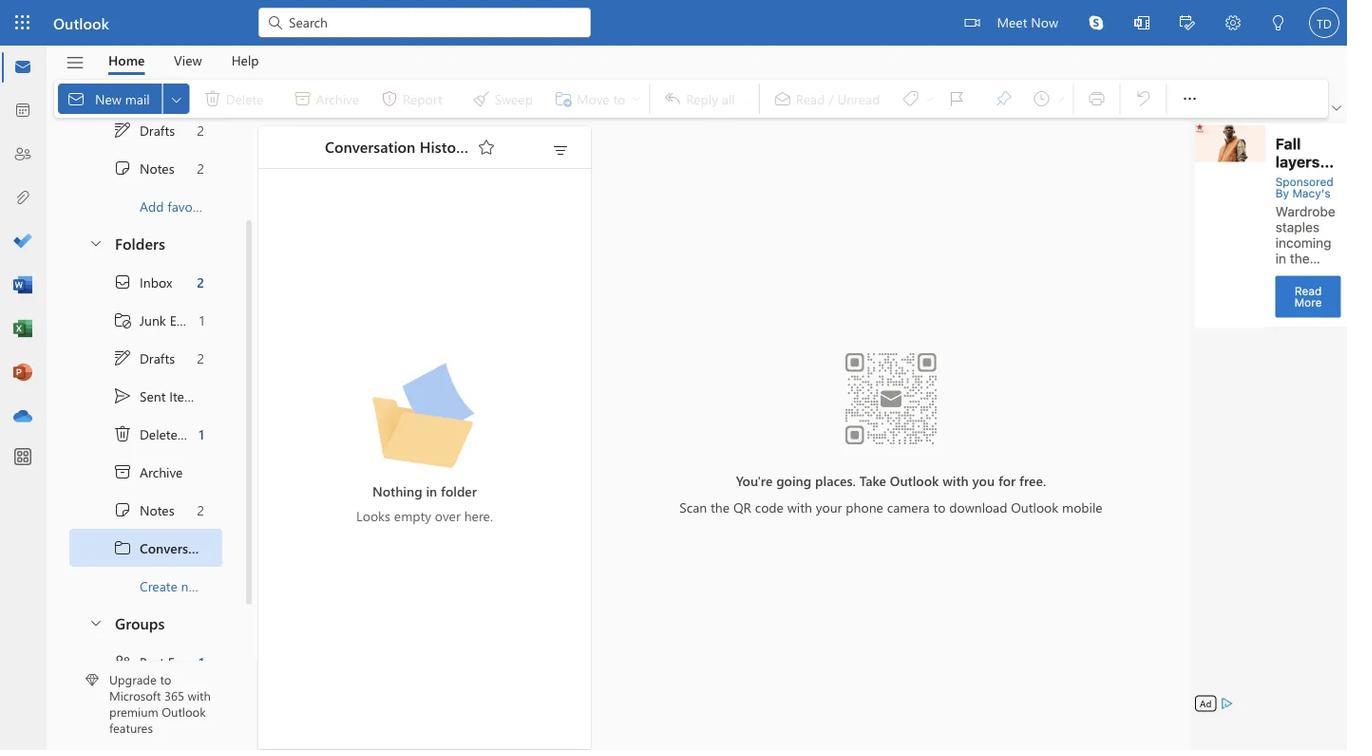 Task type: describe. For each thing, give the bounding box(es) containing it.
drafts for second the  tree item from the bottom of the page
[[140, 121, 175, 139]]

qr
[[734, 499, 752, 516]]

now
[[1031, 13, 1059, 30]]

 button
[[1074, 0, 1120, 46]]

scan
[[680, 499, 707, 516]]

 drafts for second the  tree item from the bottom of the page
[[113, 121, 175, 140]]


[[965, 15, 980, 30]]

you
[[973, 472, 995, 489]]

to inside you're going places. take outlook with you for free. scan the qr code with your phone camera to download outlook mobile
[[934, 499, 946, 516]]

outlook down free.
[[1012, 499, 1059, 516]]

 for second the  tree item from the top
[[113, 349, 132, 368]]

move & delete group
[[58, 80, 646, 118]]


[[1089, 15, 1104, 30]]

help
[[232, 51, 259, 69]]

application containing outlook
[[0, 0, 1348, 751]]

here.
[[464, 507, 493, 525]]

sent
[[140, 388, 166, 405]]


[[1272, 15, 1287, 30]]

 junk email 1
[[113, 311, 204, 330]]

add favorite tree item
[[69, 187, 222, 225]]

files image
[[13, 189, 32, 208]]

 inside dropdown button
[[169, 91, 184, 107]]

groups tree item
[[69, 605, 222, 643]]

 button
[[1211, 0, 1256, 48]]


[[113, 539, 132, 558]]


[[113, 311, 132, 330]]

 button
[[471, 132, 502, 163]]

email
[[170, 311, 201, 329]]

 for groups
[[88, 615, 104, 631]]

notes for first  tree item from the bottom
[[140, 502, 174, 519]]

outlook link
[[53, 0, 109, 46]]

 tree item
[[69, 415, 222, 453]]

create new folder tree item
[[69, 567, 243, 605]]

items for 
[[189, 426, 221, 443]]

your
[[816, 499, 842, 516]]


[[113, 387, 132, 406]]

home
[[108, 51, 145, 69]]


[[477, 138, 496, 157]]

in
[[426, 482, 437, 500]]


[[113, 653, 132, 672]]

take
[[860, 472, 887, 489]]

 button
[[1165, 0, 1211, 48]]

tab list inside application
[[94, 46, 274, 75]]


[[551, 142, 570, 161]]

ad
[[1200, 698, 1212, 710]]

add
[[140, 197, 164, 215]]

calendar image
[[13, 102, 32, 121]]

folder for new
[[209, 578, 243, 595]]

you're
[[736, 472, 773, 489]]

 tree item
[[69, 529, 222, 567]]

create
[[140, 578, 177, 595]]

mail image
[[13, 58, 32, 77]]

folder for in
[[441, 482, 477, 500]]

archive
[[140, 464, 183, 481]]

1 vertical spatial with
[[788, 499, 813, 516]]

 button
[[1120, 0, 1165, 48]]

 button
[[1171, 80, 1209, 118]]

 tree item
[[69, 263, 222, 301]]

drafts for second the  tree item from the top
[[140, 350, 175, 367]]

 for second the  tree item from the bottom of the page
[[113, 121, 132, 140]]

 button for folders
[[79, 225, 111, 260]]

conversation history 
[[325, 136, 496, 157]]


[[1226, 15, 1241, 30]]

 tree item
[[69, 453, 222, 491]]

 deleted items
[[113, 425, 221, 444]]

365
[[164, 688, 184, 705]]

microsoft
[[109, 688, 161, 705]]

deleted
[[140, 426, 185, 443]]

1  tree item from the top
[[69, 111, 222, 149]]


[[67, 89, 86, 108]]

camera
[[887, 499, 930, 516]]

 button
[[546, 137, 576, 163]]


[[1135, 15, 1150, 30]]

nothing
[[373, 482, 423, 500]]


[[65, 53, 85, 73]]

 archive
[[113, 463, 183, 482]]

set your advertising preferences image
[[1220, 697, 1235, 712]]

2 for second the  tree item from the bottom of the page
[[197, 121, 204, 139]]

 tree item
[[69, 377, 222, 415]]

features
[[109, 720, 153, 737]]

 button
[[1256, 0, 1302, 48]]

upgrade
[[109, 672, 157, 688]]

2 for  tree item
[[197, 273, 204, 291]]

 button
[[1329, 99, 1346, 118]]


[[113, 463, 132, 482]]

notes for first  tree item
[[140, 159, 174, 177]]

tags group
[[764, 80, 1070, 118]]

tree inside application
[[69, 263, 243, 605]]

1  tree item from the top
[[69, 149, 222, 187]]

going
[[777, 472, 812, 489]]

onedrive image
[[13, 408, 32, 427]]

with inside upgrade to microsoft 365 with premium outlook features
[[188, 688, 211, 705]]

over
[[435, 507, 461, 525]]

powerpoint image
[[13, 364, 32, 383]]

favorite
[[168, 197, 212, 215]]

conversation
[[325, 136, 416, 157]]

 button
[[163, 84, 190, 114]]

 sent items
[[113, 387, 201, 406]]



Task type: vqa. For each thing, say whether or not it's contained in the screenshot.


Task type: locate. For each thing, give the bounding box(es) containing it.
home button
[[94, 46, 159, 75]]

outlook up "camera"
[[890, 472, 939, 489]]

 notes up add favorite tree item
[[113, 159, 174, 178]]

2 down the view button
[[197, 121, 204, 139]]

 drafts down  tree item
[[113, 349, 175, 368]]

2  notes from the top
[[113, 501, 174, 520]]

1 1 from the top
[[199, 311, 204, 329]]

places.
[[816, 472, 856, 489]]

empty
[[394, 507, 431, 525]]

with
[[943, 472, 969, 489], [788, 499, 813, 516], [188, 688, 211, 705]]

1 vertical spatial  button
[[79, 605, 111, 641]]

3 1 from the top
[[199, 654, 204, 671]]

0 horizontal spatial folder
[[209, 578, 243, 595]]

the
[[711, 499, 730, 516]]

1 notes from the top
[[140, 159, 174, 177]]

2  from the top
[[113, 501, 132, 520]]

view button
[[160, 46, 216, 75]]

code
[[755, 499, 784, 516]]

1 vertical spatial to
[[160, 672, 171, 688]]

4 2 from the top
[[197, 350, 204, 367]]

 for first  tree item
[[113, 159, 132, 178]]

0 vertical spatial to
[[934, 499, 946, 516]]

1
[[199, 311, 204, 329], [199, 426, 204, 443], [199, 654, 204, 671]]

outlook right premium
[[162, 704, 206, 721]]

excel image
[[13, 320, 32, 339]]

1 for folders
[[199, 654, 204, 671]]

1 vertical spatial items
[[189, 426, 221, 443]]

0 horizontal spatial with
[[188, 688, 211, 705]]

1 vertical spatial 
[[113, 349, 132, 368]]

view
[[174, 51, 202, 69]]

to
[[934, 499, 946, 516], [160, 672, 171, 688]]

you're going places. take outlook with you for free. scan the qr code with your phone camera to download outlook mobile
[[680, 472, 1103, 516]]

 button inside groups tree item
[[79, 605, 111, 641]]

 tree item
[[69, 643, 222, 681]]

 notes
[[113, 159, 174, 178], [113, 501, 174, 520]]

1 horizontal spatial folder
[[441, 482, 477, 500]]

2  tree item from the top
[[69, 339, 222, 377]]

notes
[[140, 159, 174, 177], [140, 502, 174, 519]]

items inside  sent items
[[169, 388, 201, 405]]

folders tree item
[[69, 225, 222, 263]]

to do image
[[13, 233, 32, 252]]

folder inside "tree item"
[[209, 578, 243, 595]]

outlook
[[53, 12, 109, 33], [890, 472, 939, 489], [1012, 499, 1059, 516], [162, 704, 206, 721]]

0 vertical spatial  drafts
[[113, 121, 175, 140]]

0 vertical spatial  button
[[79, 225, 111, 260]]

to right upgrade
[[160, 672, 171, 688]]


[[113, 273, 132, 292]]

 up 
[[113, 349, 132, 368]]

0 vertical spatial 
[[113, 121, 132, 140]]

application
[[0, 0, 1348, 751]]


[[1180, 15, 1196, 30]]

Search for email, meetings, files and more. field
[[287, 12, 580, 32]]

 tree item down mail
[[69, 111, 222, 149]]

add favorite
[[140, 197, 212, 215]]

outlook banner
[[0, 0, 1348, 48]]

items for 
[[169, 388, 201, 405]]

1 vertical spatial 
[[88, 235, 104, 250]]

1 vertical spatial folder
[[209, 578, 243, 595]]

items inside ' deleted items'
[[189, 426, 221, 443]]

 button for groups
[[79, 605, 111, 641]]

premium features image
[[86, 674, 99, 688]]

free.
[[1020, 472, 1047, 489]]

2 for second the  tree item from the top
[[197, 350, 204, 367]]

1  from the top
[[113, 159, 132, 178]]

1  from the top
[[113, 121, 132, 140]]

 up add favorite tree item
[[113, 159, 132, 178]]


[[113, 159, 132, 178], [113, 501, 132, 520]]

folder inside nothing in folder looks empty over here.
[[441, 482, 477, 500]]

1 inside  junk email 1
[[199, 311, 204, 329]]

0 vertical spatial  notes
[[113, 159, 174, 178]]

drafts down  dropdown button
[[140, 121, 175, 139]]

to right "camera"
[[934, 499, 946, 516]]

2  from the top
[[113, 349, 132, 368]]

 drafts
[[113, 121, 175, 140], [113, 349, 175, 368]]

 drafts for second the  tree item from the top
[[113, 349, 175, 368]]

more apps image
[[13, 449, 32, 468]]

1 up upgrade to microsoft 365 with premium outlook features
[[199, 654, 204, 671]]

new
[[181, 578, 205, 595]]

meet
[[997, 13, 1028, 30]]

 inbox
[[113, 273, 172, 292]]

tree containing 
[[69, 263, 243, 605]]

for
[[999, 472, 1016, 489]]


[[1181, 89, 1200, 108]]

looks
[[356, 507, 391, 525]]

1  notes from the top
[[113, 159, 174, 178]]

inbox
[[140, 273, 172, 291]]


[[1332, 104, 1342, 113]]

upgrade to microsoft 365 with premium outlook features
[[109, 672, 211, 737]]


[[113, 121, 132, 140], [113, 349, 132, 368]]


[[169, 91, 184, 107], [88, 235, 104, 250], [88, 615, 104, 631]]

 down  new mail
[[113, 121, 132, 140]]

 button inside folders tree item
[[79, 225, 111, 260]]

folder right new
[[209, 578, 243, 595]]

new
[[95, 90, 122, 107]]

 button
[[56, 47, 94, 79]]

items
[[169, 388, 201, 405], [189, 426, 221, 443]]

 left groups
[[88, 615, 104, 631]]

2 down email
[[197, 350, 204, 367]]

mobile
[[1063, 499, 1103, 516]]

word image
[[13, 277, 32, 296]]

0 vertical spatial 
[[169, 91, 184, 107]]

1 right 'deleted'
[[199, 426, 204, 443]]

0 vertical spatial notes
[[140, 159, 174, 177]]

 tree item
[[69, 301, 222, 339]]

 notes for first  tree item from the bottom
[[113, 501, 174, 520]]

0 vertical spatial drafts
[[140, 121, 175, 139]]

1 horizontal spatial to
[[934, 499, 946, 516]]

1 right junk
[[199, 311, 204, 329]]

with left you
[[943, 472, 969, 489]]

 button left folders
[[79, 225, 111, 260]]

premium
[[109, 704, 158, 721]]

2 drafts from the top
[[140, 350, 175, 367]]

2 up email
[[197, 273, 204, 291]]

notes up 'add'
[[140, 159, 174, 177]]

2 vertical spatial 
[[88, 615, 104, 631]]

0 vertical spatial  tree item
[[69, 149, 222, 187]]

tab list
[[94, 46, 274, 75]]

notes down archive
[[140, 502, 174, 519]]

phone
[[846, 499, 884, 516]]

with right the 365
[[188, 688, 211, 705]]

left-rail-appbar navigation
[[4, 46, 42, 439]]

drafts up  sent items on the left bottom of the page
[[140, 350, 175, 367]]

meet now
[[997, 13, 1059, 30]]


[[266, 13, 285, 32]]

 inside groups tree item
[[88, 615, 104, 631]]

3 2 from the top
[[197, 273, 204, 291]]

5 2 from the top
[[197, 502, 204, 519]]

 drafts down mail
[[113, 121, 175, 140]]

0 vertical spatial 1
[[199, 311, 204, 329]]

1  drafts from the top
[[113, 121, 175, 140]]

to inside upgrade to microsoft 365 with premium outlook features
[[160, 672, 171, 688]]

folder
[[441, 482, 477, 500], [209, 578, 243, 595]]

1  button from the top
[[79, 225, 111, 260]]

 right mail
[[169, 91, 184, 107]]

with down going on the bottom right
[[788, 499, 813, 516]]

1 horizontal spatial with
[[788, 499, 813, 516]]

1 vertical spatial 1
[[199, 426, 204, 443]]

2 inside  tree item
[[197, 273, 204, 291]]

td image
[[1310, 8, 1340, 38]]

1 vertical spatial  tree item
[[69, 339, 222, 377]]

2  button from the top
[[79, 605, 111, 641]]

0 vertical spatial 
[[113, 159, 132, 178]]

 inside folders tree item
[[88, 235, 104, 250]]

folders
[[115, 233, 165, 253]]

1 drafts from the top
[[140, 121, 175, 139]]

message list section
[[259, 122, 591, 750]]

1 for junk email
[[199, 426, 204, 443]]

people image
[[13, 145, 32, 164]]

0 vertical spatial items
[[169, 388, 201, 405]]

 tree item down  archive
[[69, 491, 222, 529]]

 for folders
[[88, 235, 104, 250]]

2 1 from the top
[[199, 426, 204, 443]]

2 horizontal spatial with
[[943, 472, 969, 489]]

0 vertical spatial  tree item
[[69, 111, 222, 149]]

1 vertical spatial notes
[[140, 502, 174, 519]]

conversation history heading
[[300, 126, 502, 168]]

1 vertical spatial drafts
[[140, 350, 175, 367]]

items right sent
[[169, 388, 201, 405]]

outlook inside upgrade to microsoft 365 with premium outlook features
[[162, 704, 206, 721]]

 tree item
[[69, 111, 222, 149], [69, 339, 222, 377]]

 notes for first  tree item
[[113, 159, 174, 178]]

 tree item up sent
[[69, 339, 222, 377]]

items right 'deleted'
[[189, 426, 221, 443]]

mail
[[125, 90, 150, 107]]

 button left groups
[[79, 605, 111, 641]]

2 notes from the top
[[140, 502, 174, 519]]

 new mail
[[67, 89, 150, 108]]

2 vertical spatial 1
[[199, 654, 204, 671]]

junk
[[140, 311, 166, 329]]

outlook inside banner
[[53, 12, 109, 33]]

0 vertical spatial with
[[943, 472, 969, 489]]

folder up "over"
[[441, 482, 477, 500]]

download
[[950, 499, 1008, 516]]

1 2 from the top
[[197, 121, 204, 139]]

 search field
[[259, 0, 591, 43]]

2 2 from the top
[[197, 159, 204, 177]]

0 vertical spatial folder
[[441, 482, 477, 500]]

2
[[197, 121, 204, 139], [197, 159, 204, 177], [197, 273, 204, 291], [197, 350, 204, 367], [197, 502, 204, 519]]

 button
[[79, 225, 111, 260], [79, 605, 111, 641]]

history
[[420, 136, 470, 157]]

 down 
[[113, 501, 132, 520]]

 tree item
[[69, 149, 222, 187], [69, 491, 222, 529]]

 left folders
[[88, 235, 104, 250]]

outlook up 
[[53, 12, 109, 33]]

create new folder
[[140, 578, 243, 595]]

 for first  tree item from the bottom
[[113, 501, 132, 520]]

2  drafts from the top
[[113, 349, 175, 368]]

tree
[[69, 263, 243, 605]]

2  tree item from the top
[[69, 491, 222, 529]]

0 horizontal spatial to
[[160, 672, 171, 688]]

1 vertical spatial  notes
[[113, 501, 174, 520]]


[[113, 425, 132, 444]]

1 vertical spatial  tree item
[[69, 491, 222, 529]]

1 inside  tree item
[[199, 654, 204, 671]]

2 vertical spatial with
[[188, 688, 211, 705]]

 notes down  tree item
[[113, 501, 174, 520]]

groups
[[115, 613, 165, 633]]

help button
[[217, 46, 273, 75]]

1 vertical spatial  drafts
[[113, 349, 175, 368]]

2 up favorite
[[197, 159, 204, 177]]

1 vertical spatial 
[[113, 501, 132, 520]]

1 inside  tree item
[[199, 426, 204, 443]]

tab list containing home
[[94, 46, 274, 75]]

2 up the  tree item
[[197, 502, 204, 519]]

 tree item up 'add'
[[69, 149, 222, 187]]

nothing in folder looks empty over here.
[[356, 482, 493, 525]]



